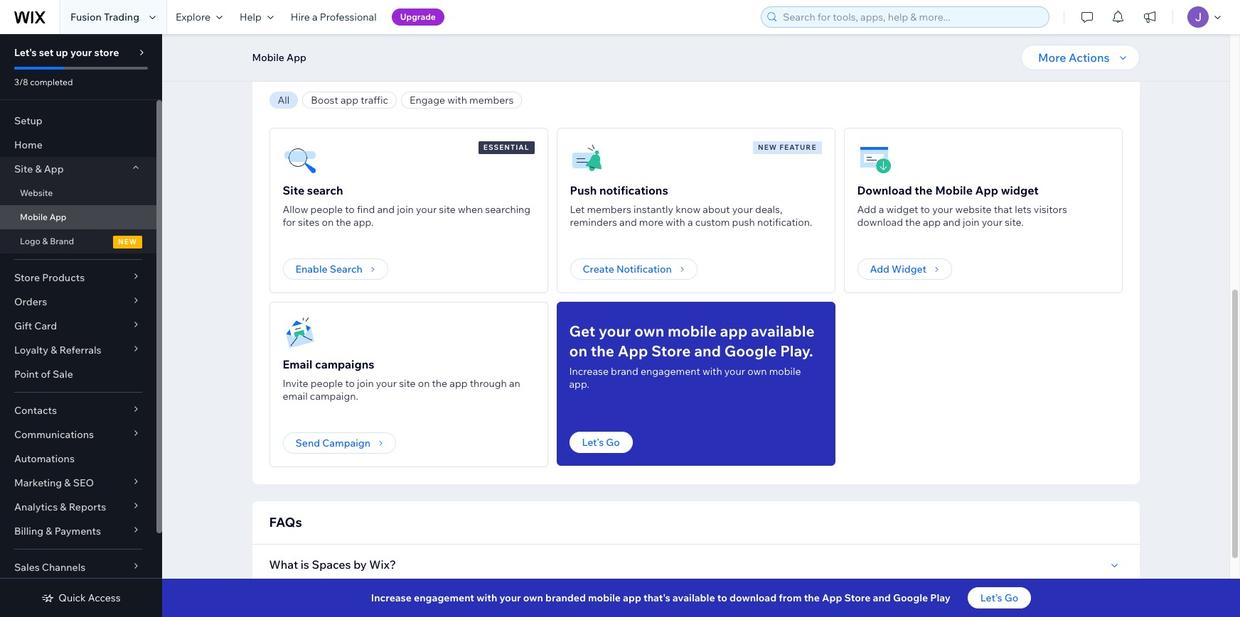 Task type: locate. For each thing, give the bounding box(es) containing it.
your inside sidebar 'element'
[[70, 46, 92, 59]]

add inside button
[[870, 263, 890, 276]]

automations link
[[0, 447, 156, 471]]

from
[[779, 592, 802, 605]]

own
[[634, 322, 664, 341], [747, 366, 767, 378], [523, 592, 543, 605]]

to down campaigns
[[345, 378, 355, 390]]

app up website
[[44, 163, 64, 176]]

a left custom
[[688, 216, 693, 229]]

app?
[[580, 599, 607, 613]]

new inside sidebar 'element'
[[118, 238, 137, 247]]

3/8 completed
[[14, 77, 73, 87]]

the left the 'through'
[[432, 378, 447, 390]]

& right logo
[[42, 236, 48, 247]]

1 horizontal spatial store
[[651, 342, 691, 361]]

new down mobile app link
[[118, 238, 137, 247]]

1 vertical spatial let's go button
[[968, 588, 1031, 609]]

setup
[[14, 114, 42, 127]]

1 horizontal spatial join
[[397, 203, 414, 216]]

1 vertical spatial mobile app
[[20, 212, 66, 223]]

0 vertical spatial own
[[634, 322, 664, 341]]

play.
[[780, 342, 813, 361]]

add
[[857, 203, 877, 216], [870, 263, 890, 276]]

0 horizontal spatial new
[[118, 238, 137, 247]]

boost
[[311, 94, 338, 107]]

website left that
[[955, 203, 992, 216]]

1 vertical spatial store
[[651, 342, 691, 361]]

enable search
[[295, 263, 363, 276]]

0 horizontal spatial site
[[399, 378, 416, 390]]

website
[[20, 188, 53, 198]]

a inside the hire a professional link
[[312, 11, 318, 23]]

billing & payments button
[[0, 520, 156, 544]]

1 vertical spatial let's
[[981, 592, 1002, 605]]

0 vertical spatial google
[[724, 342, 777, 361]]

mobile down website
[[20, 212, 48, 223]]

widget down download
[[886, 203, 918, 216]]

marketing & seo button
[[0, 471, 156, 496]]

0 vertical spatial add
[[857, 203, 877, 216]]

enable search button
[[283, 259, 388, 280]]

people inside site search allow people to find and join your site when searching for sites on the app.
[[310, 203, 343, 216]]

1 horizontal spatial mobile
[[668, 322, 717, 341]]

0 horizontal spatial join
[[357, 378, 374, 390]]

contacts
[[14, 405, 57, 417]]

let's go for the bottommost let's go button
[[981, 592, 1018, 605]]

& inside loyalty & referrals "dropdown button"
[[51, 344, 57, 357]]

what
[[269, 558, 298, 572]]

1 vertical spatial people
[[311, 378, 343, 390]]

1 horizontal spatial let's go
[[981, 592, 1018, 605]]

people down search
[[310, 203, 343, 216]]

mobile app link
[[0, 206, 156, 230]]

0 vertical spatial let's go
[[582, 437, 620, 449]]

mobile app inside the mobile app button
[[252, 51, 306, 64]]

new for new
[[118, 238, 137, 247]]

email campaigns heading
[[283, 356, 374, 373]]

on left the 'through'
[[418, 378, 430, 390]]

automations
[[14, 453, 75, 466]]

0 horizontal spatial available
[[673, 592, 715, 605]]

sales channels
[[14, 562, 86, 575]]

join inside the download the mobile app widget add a widget to your website that lets visitors download the app and join your site.
[[963, 216, 980, 229]]

increase
[[569, 366, 609, 378], [371, 592, 412, 605]]

2 horizontal spatial a
[[879, 203, 884, 216]]

app inside email campaigns invite people to join your site on the app through an email campaign.
[[450, 378, 468, 390]]

that
[[994, 203, 1013, 216]]

website right my
[[454, 599, 496, 613]]

0 horizontal spatial mobile
[[20, 212, 48, 223]]

the down get
[[591, 342, 614, 361]]

& for logo
[[42, 236, 48, 247]]

app up that
[[975, 183, 998, 198]]

essential
[[483, 143, 529, 152]]

communications
[[14, 429, 94, 442]]

0 vertical spatial available
[[751, 322, 815, 341]]

find
[[357, 203, 375, 216]]

0 vertical spatial mobile
[[252, 51, 284, 64]]

0 horizontal spatial a
[[312, 11, 318, 23]]

billing & payments
[[14, 526, 101, 538]]

0 horizontal spatial site
[[14, 163, 33, 176]]

branded
[[546, 592, 586, 605]]

join inside site search allow people to find and join your site when searching for sites on the app.
[[397, 203, 414, 216]]

0 vertical spatial widget
[[1001, 183, 1039, 198]]

& up website
[[35, 163, 42, 176]]

1 horizontal spatial site
[[283, 183, 305, 198]]

mobile right download
[[935, 183, 973, 198]]

to left find
[[345, 203, 355, 216]]

1 horizontal spatial website
[[955, 203, 992, 216]]

0 horizontal spatial google
[[724, 342, 777, 361]]

0 horizontal spatial let's
[[582, 437, 604, 449]]

send campaign
[[295, 437, 370, 450]]

0 vertical spatial site
[[14, 163, 33, 176]]

& for marketing
[[64, 477, 71, 490]]

mobile app up all
[[252, 51, 306, 64]]

the
[[915, 183, 933, 198], [336, 216, 351, 229], [905, 216, 921, 229], [591, 342, 614, 361], [432, 378, 447, 390], [804, 592, 820, 605], [308, 599, 326, 613], [560, 599, 578, 613]]

mobile app button
[[245, 47, 314, 68]]

& right loyalty
[[51, 344, 57, 357]]

let's go for left let's go button
[[582, 437, 620, 449]]

to right the that's
[[717, 592, 727, 605]]

let's go
[[582, 437, 620, 449], [981, 592, 1018, 605]]

download inside the download the mobile app widget add a widget to your website that lets visitors download the app and join your site.
[[857, 216, 903, 229]]

& right 'billing'
[[46, 526, 52, 538]]

mobile app inside mobile app link
[[20, 212, 66, 223]]

create notification button
[[570, 259, 697, 280]]

2 horizontal spatial own
[[747, 366, 767, 378]]

access
[[88, 592, 121, 605]]

0 vertical spatial go
[[606, 437, 620, 449]]

1 vertical spatial download
[[730, 592, 777, 605]]

upgrade button
[[392, 9, 444, 26]]

widget up lets
[[1001, 183, 1039, 198]]

1 vertical spatial site
[[283, 183, 305, 198]]

3/8
[[14, 77, 28, 87]]

available up play.
[[751, 322, 815, 341]]

0 vertical spatial let's go button
[[569, 432, 633, 454]]

1 vertical spatial google
[[893, 592, 928, 605]]

site inside popup button
[[14, 163, 33, 176]]

2 vertical spatial mobile
[[20, 212, 48, 223]]

0 vertical spatial website
[[955, 203, 992, 216]]

2 horizontal spatial site
[[522, 599, 541, 613]]

2 horizontal spatial mobile
[[935, 183, 973, 198]]

2 vertical spatial site
[[522, 599, 541, 613]]

to down the download the mobile app widget heading
[[921, 203, 930, 216]]

1 vertical spatial own
[[747, 366, 767, 378]]

fusion
[[70, 11, 102, 23]]

1 horizontal spatial new
[[758, 143, 777, 152]]

1 vertical spatial go
[[1005, 592, 1018, 605]]

get
[[569, 322, 595, 341]]

1 horizontal spatial members
[[587, 203, 631, 216]]

mobile down the help button
[[252, 51, 284, 64]]

app down hire
[[287, 51, 306, 64]]

with inside the push notifications let members instantly know about your deals, reminders and more with a custom push notification.
[[666, 216, 685, 229]]

add left the widget at the top of page
[[870, 263, 890, 276]]

increase left "brand"
[[569, 366, 609, 378]]

mobile app for the mobile app button
[[252, 51, 306, 64]]

site inside email campaigns invite people to join your site on the app through an email campaign.
[[399, 378, 416, 390]]

1 vertical spatial add
[[870, 263, 890, 276]]

0 horizontal spatial download
[[730, 592, 777, 605]]

mobile inside button
[[252, 51, 284, 64]]

0 horizontal spatial store
[[14, 272, 40, 284]]

0 horizontal spatial mobile
[[588, 592, 621, 605]]

on
[[322, 216, 334, 229], [569, 342, 587, 361], [418, 378, 430, 390], [544, 599, 558, 613]]

mobile app
[[252, 51, 306, 64], [20, 212, 66, 223]]

site for the
[[522, 599, 541, 613]]

people for campaigns
[[311, 378, 343, 390]]

google left play.
[[724, 342, 777, 361]]

app. left "brand"
[[569, 378, 589, 391]]

1 vertical spatial mobile
[[935, 183, 973, 198]]

& for loyalty
[[51, 344, 57, 357]]

with
[[447, 94, 467, 107], [666, 216, 685, 229], [703, 366, 722, 378], [477, 592, 497, 605]]

0 vertical spatial store
[[14, 272, 40, 284]]

site inside site search allow people to find and join your site when searching for sites on the app.
[[283, 183, 305, 198]]

the down download
[[905, 216, 921, 229]]

push notifications let members instantly know about your deals, reminders and more with a custom push notification.
[[570, 183, 812, 229]]

new left feature
[[758, 143, 777, 152]]

home
[[14, 139, 43, 151]]

store products button
[[0, 266, 156, 290]]

analytics
[[14, 501, 58, 514]]

people for search
[[310, 203, 343, 216]]

1 vertical spatial website
[[454, 599, 496, 613]]

allow
[[283, 203, 308, 216]]

1 horizontal spatial mobile
[[252, 51, 284, 64]]

campaign
[[322, 437, 370, 450]]

2 horizontal spatial join
[[963, 216, 980, 229]]

app up "brand"
[[618, 342, 648, 361]]

site for &
[[14, 163, 33, 176]]

the left find
[[336, 216, 351, 229]]

store inside get your own mobile app available on the app store and google play. increase brand engagement with your own mobile app.
[[651, 342, 691, 361]]

custom
[[695, 216, 730, 229]]

0 vertical spatial site
[[439, 203, 456, 216]]

2 horizontal spatial store
[[844, 592, 871, 605]]

trading
[[104, 11, 139, 23]]

0 vertical spatial people
[[310, 203, 343, 216]]

to
[[345, 203, 355, 216], [921, 203, 930, 216], [345, 378, 355, 390], [717, 592, 727, 605]]

2 people from the top
[[311, 378, 343, 390]]

& for billing
[[46, 526, 52, 538]]

site for campaigns
[[399, 378, 416, 390]]

0 horizontal spatial engagement
[[414, 592, 474, 605]]

on right 'sites'
[[322, 216, 334, 229]]

people inside email campaigns invite people to join your site on the app through an email campaign.
[[311, 378, 343, 390]]

1 vertical spatial let's go
[[981, 592, 1018, 605]]

actions
[[1069, 50, 1110, 65]]

app inside popup button
[[44, 163, 64, 176]]

download down download
[[857, 216, 903, 229]]

1 horizontal spatial a
[[688, 216, 693, 229]]

download left from
[[730, 592, 777, 605]]

& inside the billing & payments dropdown button
[[46, 526, 52, 538]]

a right hire
[[312, 11, 318, 23]]

more
[[1038, 50, 1066, 65]]

orders button
[[0, 290, 156, 314]]

the right what's
[[308, 599, 326, 613]]

1 horizontal spatial site
[[439, 203, 456, 216]]

of
[[41, 368, 50, 381]]

1 vertical spatial members
[[587, 203, 631, 216]]

2 vertical spatial mobile
[[588, 592, 621, 605]]

1 horizontal spatial let's go button
[[968, 588, 1031, 609]]

0 vertical spatial mobile
[[668, 322, 717, 341]]

available
[[751, 322, 815, 341], [673, 592, 715, 605]]

download
[[857, 216, 903, 229], [730, 592, 777, 605]]

enable
[[295, 263, 328, 276]]

a inside the push notifications let members instantly know about your deals, reminders and more with a custom push notification.
[[688, 216, 693, 229]]

help button
[[231, 0, 282, 34]]

app inside button
[[287, 51, 306, 64]]

on inside site search allow people to find and join your site when searching for sites on the app.
[[322, 216, 334, 229]]

join right find
[[397, 203, 414, 216]]

let's
[[14, 46, 37, 59]]

engage
[[410, 94, 445, 107]]

new
[[758, 143, 777, 152], [118, 238, 137, 247]]

download the mobile app widget add a widget to your website that lets visitors download the app and join your site.
[[857, 183, 1067, 229]]

quick access
[[59, 592, 121, 605]]

members down push notifications heading
[[587, 203, 631, 216]]

site down the home
[[14, 163, 33, 176]]

0 vertical spatial mobile app
[[252, 51, 306, 64]]

0 vertical spatial increase
[[569, 366, 609, 378]]

available inside get your own mobile app available on the app store and google play. increase brand engagement with your own mobile app.
[[751, 322, 815, 341]]

email
[[283, 358, 312, 372]]

campaign.
[[310, 390, 358, 403]]

1 vertical spatial widget
[[886, 203, 918, 216]]

1 horizontal spatial mobile app
[[252, 51, 306, 64]]

hire a professional link
[[282, 0, 385, 34]]

1 vertical spatial site
[[399, 378, 416, 390]]

app. up search
[[353, 216, 374, 229]]

add widget button
[[857, 259, 952, 280]]

0 horizontal spatial let's go button
[[569, 432, 633, 454]]

notification.
[[757, 216, 812, 229]]

go for left let's go button
[[606, 437, 620, 449]]

join inside email campaigns invite people to join your site on the app through an email campaign.
[[357, 378, 374, 390]]

available right the that's
[[673, 592, 715, 605]]

mobile app up logo & brand
[[20, 212, 66, 223]]

1 vertical spatial app.
[[569, 378, 589, 391]]

members up essential
[[469, 94, 514, 107]]

0 horizontal spatial mobile app
[[20, 212, 66, 223]]

and inside site search allow people to find and join your site when searching for sites on the app.
[[377, 203, 395, 216]]

let
[[570, 203, 585, 216]]

gift
[[14, 320, 32, 333]]

site
[[439, 203, 456, 216], [399, 378, 416, 390], [522, 599, 541, 613]]

add down download
[[857, 203, 877, 216]]

people down 'email campaigns' heading
[[311, 378, 343, 390]]

google left play
[[893, 592, 928, 605]]

1 horizontal spatial app.
[[569, 378, 589, 391]]

lets
[[1015, 203, 1032, 216]]

hire
[[291, 11, 310, 23]]

sidebar element
[[0, 34, 162, 618]]

Search for tools, apps, help & more... field
[[779, 7, 1045, 27]]

orders
[[14, 296, 47, 309]]

0 horizontal spatial app.
[[353, 216, 374, 229]]

engagement
[[641, 366, 700, 378], [414, 592, 474, 605]]

0 vertical spatial download
[[857, 216, 903, 229]]

1 horizontal spatial engagement
[[641, 366, 700, 378]]

join left that
[[963, 216, 980, 229]]

send campaign button
[[283, 433, 396, 454]]

1 horizontal spatial available
[[751, 322, 815, 341]]

0 horizontal spatial let's go
[[582, 437, 620, 449]]

0 horizontal spatial website
[[454, 599, 496, 613]]

mobile inside the download the mobile app widget add a widget to your website that lets visitors download the app and join your site.
[[935, 183, 973, 198]]

go for the bottommost let's go button
[[1005, 592, 1018, 605]]

& inside analytics & reports popup button
[[60, 501, 67, 514]]

increase down the wix?
[[371, 592, 412, 605]]

members inside the push notifications let members instantly know about your deals, reminders and more with a custom push notification.
[[587, 203, 631, 216]]

1 people from the top
[[310, 203, 343, 216]]

on inside get your own mobile app available on the app store and google play. increase brand engagement with your own mobile app.
[[569, 342, 587, 361]]

push
[[732, 216, 755, 229]]

more actions button
[[1021, 45, 1140, 70]]

on down get
[[569, 342, 587, 361]]

0 vertical spatial engagement
[[641, 366, 700, 378]]

& left reports
[[60, 501, 67, 514]]

& inside site & app popup button
[[35, 163, 42, 176]]

widget
[[1001, 183, 1039, 198], [886, 203, 918, 216]]

download the mobile app widget heading
[[857, 182, 1039, 199]]

join down campaigns
[[357, 378, 374, 390]]

0 vertical spatial new
[[758, 143, 777, 152]]

2 vertical spatial own
[[523, 592, 543, 605]]

1 vertical spatial mobile
[[769, 366, 801, 378]]

mobile inside sidebar 'element'
[[20, 212, 48, 223]]

growth and marketing tools
[[269, 60, 440, 76]]

0 vertical spatial app.
[[353, 216, 374, 229]]

and inside the push notifications let members instantly know about your deals, reminders and more with a custom push notification.
[[619, 216, 637, 229]]

& left the seo
[[64, 477, 71, 490]]

1 horizontal spatial increase
[[569, 366, 609, 378]]

invite
[[283, 378, 308, 390]]

1 vertical spatial new
[[118, 238, 137, 247]]

increase inside get your own mobile app available on the app store and google play. increase brand engagement with your own mobile app.
[[569, 366, 609, 378]]

all
[[278, 94, 290, 107]]

mobile for the mobile app button
[[252, 51, 284, 64]]

the inside site search allow people to find and join your site when searching for sites on the app.
[[336, 216, 351, 229]]

search
[[307, 183, 343, 198]]

a down download
[[879, 203, 884, 216]]

1 vertical spatial increase
[[371, 592, 412, 605]]

add inside the download the mobile app widget add a widget to your website that lets visitors download the app and join your site.
[[857, 203, 877, 216]]

& inside 'marketing & seo' popup button
[[64, 477, 71, 490]]

the inside get your own mobile app available on the app store and google play. increase brand engagement with your own mobile app.
[[591, 342, 614, 361]]

site up allow
[[283, 183, 305, 198]]



Task type: describe. For each thing, give the bounding box(es) containing it.
app inside the download the mobile app widget add a widget to your website that lets visitors download the app and join your site.
[[975, 183, 998, 198]]

what's the difference between my website and site on the app?
[[269, 599, 607, 613]]

more
[[639, 216, 663, 229]]

instantly
[[634, 203, 673, 216]]

app inside the download the mobile app widget add a widget to your website that lets visitors download the app and join your site.
[[923, 216, 941, 229]]

home link
[[0, 133, 156, 157]]

add widget
[[870, 263, 926, 276]]

the left app?
[[560, 599, 578, 613]]

campaigns
[[315, 358, 374, 372]]

store products
[[14, 272, 85, 284]]

0 vertical spatial let's
[[582, 437, 604, 449]]

searching
[[485, 203, 531, 216]]

marketing & seo
[[14, 477, 94, 490]]

2 horizontal spatial mobile
[[769, 366, 801, 378]]

brand
[[611, 366, 638, 378]]

push
[[570, 183, 597, 198]]

gift card button
[[0, 314, 156, 338]]

mobile for mobile app link
[[20, 212, 48, 223]]

website inside the download the mobile app widget add a widget to your website that lets visitors download the app and join your site.
[[955, 203, 992, 216]]

the right download
[[915, 183, 933, 198]]

email campaigns invite people to join your site on the app through an email campaign.
[[283, 358, 520, 403]]

store
[[94, 46, 119, 59]]

a inside the download the mobile app widget add a widget to your website that lets visitors download the app and join your site.
[[879, 203, 884, 216]]

send
[[295, 437, 320, 450]]

wix?
[[369, 558, 396, 572]]

growth
[[269, 60, 315, 76]]

1 horizontal spatial own
[[634, 322, 664, 341]]

billing
[[14, 526, 43, 538]]

between
[[386, 599, 433, 613]]

set
[[39, 46, 54, 59]]

marketing
[[344, 60, 406, 76]]

app up brand
[[50, 212, 66, 223]]

1 horizontal spatial google
[[893, 592, 928, 605]]

point of sale link
[[0, 363, 156, 387]]

an
[[509, 378, 520, 390]]

reports
[[69, 501, 106, 514]]

and inside get your own mobile app available on the app store and google play. increase brand engagement with your own mobile app.
[[694, 342, 721, 361]]

widget
[[892, 263, 926, 276]]

point
[[14, 368, 39, 381]]

app. inside get your own mobile app available on the app store and google play. increase brand engagement with your own mobile app.
[[569, 378, 589, 391]]

faqs
[[269, 515, 302, 531]]

site & app button
[[0, 157, 156, 181]]

& for site
[[35, 163, 42, 176]]

logo
[[20, 236, 40, 247]]

feature
[[780, 143, 817, 152]]

spaces
[[312, 558, 351, 572]]

what is spaces by wix?
[[269, 558, 396, 572]]

know
[[676, 203, 701, 216]]

when
[[458, 203, 483, 216]]

sales channels button
[[0, 556, 156, 580]]

email
[[283, 390, 308, 403]]

more actions
[[1038, 50, 1110, 65]]

site search heading
[[283, 182, 343, 199]]

the inside email campaigns invite people to join your site on the app through an email campaign.
[[432, 378, 447, 390]]

gift card
[[14, 320, 57, 333]]

1 vertical spatial engagement
[[414, 592, 474, 605]]

that's
[[644, 592, 670, 605]]

referrals
[[59, 344, 101, 357]]

sites
[[298, 216, 320, 229]]

2 vertical spatial store
[[844, 592, 871, 605]]

upgrade
[[400, 11, 436, 22]]

to inside site search allow people to find and join your site when searching for sites on the app.
[[345, 203, 355, 216]]

& for analytics
[[60, 501, 67, 514]]

0 vertical spatial members
[[469, 94, 514, 107]]

store inside popup button
[[14, 272, 40, 284]]

logo & brand
[[20, 236, 74, 247]]

0 horizontal spatial increase
[[371, 592, 412, 605]]

the right from
[[804, 592, 820, 605]]

mobile app for mobile app link
[[20, 212, 66, 223]]

for
[[283, 216, 296, 229]]

app right from
[[822, 592, 842, 605]]

channels
[[42, 562, 86, 575]]

increase engagement with your own branded mobile app that's available to download from the app store and google play
[[371, 592, 951, 605]]

analytics & reports
[[14, 501, 106, 514]]

to inside the download the mobile app widget add a widget to your website that lets visitors download the app and join your site.
[[921, 203, 930, 216]]

sale
[[53, 368, 73, 381]]

site inside site search allow people to find and join your site when searching for sites on the app.
[[439, 203, 456, 216]]

engage with members
[[410, 94, 514, 107]]

1 vertical spatial available
[[673, 592, 715, 605]]

on inside email campaigns invite people to join your site on the app through an email campaign.
[[418, 378, 430, 390]]

play
[[930, 592, 951, 605]]

with inside get your own mobile app available on the app store and google play. increase brand engagement with your own mobile app.
[[703, 366, 722, 378]]

sales
[[14, 562, 40, 575]]

1 horizontal spatial widget
[[1001, 183, 1039, 198]]

on left app?
[[544, 599, 558, 613]]

and inside the download the mobile app widget add a widget to your website that lets visitors download the app and join your site.
[[943, 216, 961, 229]]

by
[[354, 558, 367, 572]]

boost app traffic
[[311, 94, 388, 107]]

tools
[[409, 60, 440, 76]]

your inside site search allow people to find and join your site when searching for sites on the app.
[[416, 203, 437, 216]]

0 horizontal spatial widget
[[886, 203, 918, 216]]

seo
[[73, 477, 94, 490]]

new feature
[[758, 143, 817, 152]]

point of sale
[[14, 368, 73, 381]]

to inside email campaigns invite people to join your site on the app through an email campaign.
[[345, 378, 355, 390]]

what's
[[269, 599, 306, 613]]

1 horizontal spatial let's
[[981, 592, 1002, 605]]

engagement inside get your own mobile app available on the app store and google play. increase brand engagement with your own mobile app.
[[641, 366, 700, 378]]

push notifications heading
[[570, 182, 668, 199]]

marketing
[[14, 477, 62, 490]]

my
[[436, 599, 452, 613]]

notification
[[616, 263, 672, 276]]

quick access button
[[41, 592, 121, 605]]

fusion trading
[[70, 11, 139, 23]]

app inside get your own mobile app available on the app store and google play. increase brand engagement with your own mobile app.
[[618, 342, 648, 361]]

google inside get your own mobile app available on the app store and google play. increase brand engagement with your own mobile app.
[[724, 342, 777, 361]]

app inside get your own mobile app available on the app store and google play. increase brand engagement with your own mobile app.
[[720, 322, 748, 341]]

search
[[330, 263, 363, 276]]

0 horizontal spatial own
[[523, 592, 543, 605]]

quick
[[59, 592, 86, 605]]

app. inside site search allow people to find and join your site when searching for sites on the app.
[[353, 216, 374, 229]]

your inside email campaigns invite people to join your site on the app through an email campaign.
[[376, 378, 397, 390]]

site for search
[[283, 183, 305, 198]]

new for new feature
[[758, 143, 777, 152]]

website link
[[0, 181, 156, 206]]

completed
[[30, 77, 73, 87]]

your inside the push notifications let members instantly know about your deals, reminders and more with a custom push notification.
[[732, 203, 753, 216]]



Task type: vqa. For each thing, say whether or not it's contained in the screenshot.
written
no



